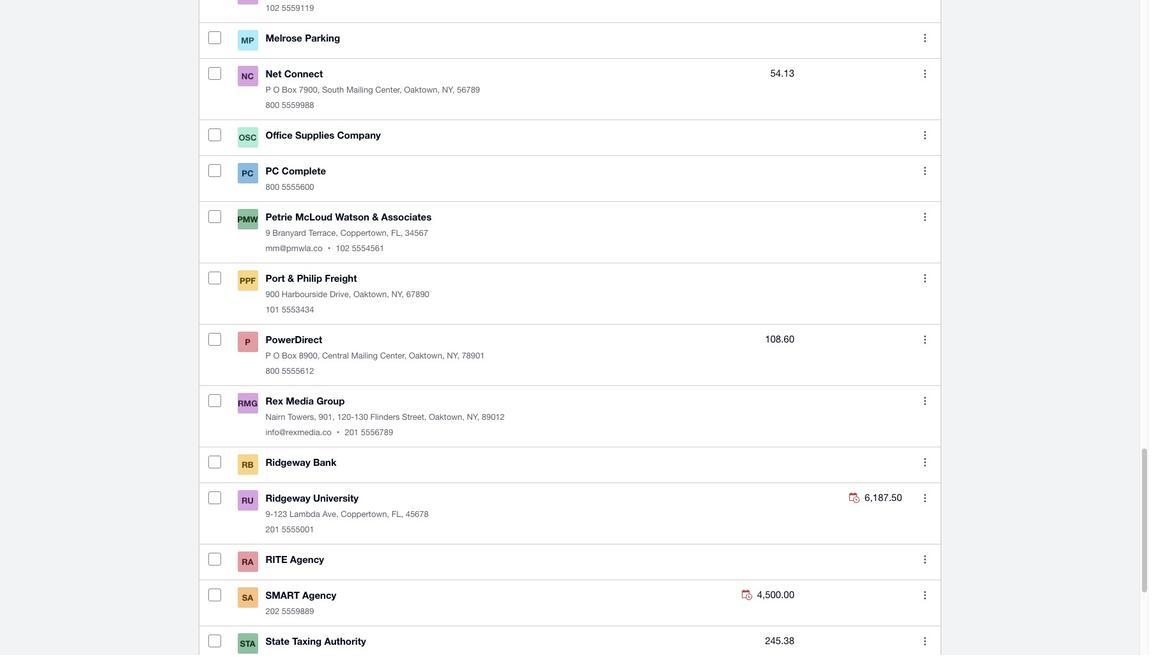 Task type: vqa. For each thing, say whether or not it's contained in the screenshot.
second 'Terry Turtle' from the top of the page
no



Task type: describe. For each thing, give the bounding box(es) containing it.
1 more row options image from the top
[[925, 32, 927, 40]]

nairn
[[266, 411, 286, 420]]

towers,
[[288, 411, 316, 420]]

mcloud
[[295, 209, 333, 221]]

osc
[[239, 131, 257, 141]]

supplies
[[295, 127, 335, 139]]

south
[[322, 83, 344, 93]]

4,500.00
[[758, 588, 795, 599]]

9-
[[266, 508, 274, 517]]

more row options image for smart agency
[[925, 589, 927, 598]]

oaktown, inside rex media group nairn towers, 901, 120-130 flinders street, oaktown, ny, 89012 info@rexmedia.co • 201 5556789
[[429, 411, 465, 420]]

more row options image for osc
[[925, 129, 927, 137]]

central
[[322, 349, 349, 359]]

ridgeway for ridgeway university 9-123 lambda ave, coppertown, fl, 45678 201 5555001
[[266, 491, 311, 502]]

box inside net connect p o box 7900, south mailing center, oaktown, ny, 56789 800 5559988
[[282, 83, 297, 93]]

5559988
[[282, 99, 314, 108]]

202
[[266, 605, 280, 615]]

connect
[[284, 66, 323, 78]]

sa
[[242, 591, 253, 601]]

6,187.50 link
[[850, 489, 903, 504]]

rite agency
[[266, 552, 324, 564]]

56789
[[457, 83, 480, 93]]

terrace,
[[309, 227, 338, 236]]

info@rexmedia.co
[[266, 426, 332, 436]]

• inside rex media group nairn towers, 901, 120-130 flinders street, oaktown, ny, 89012 info@rexmedia.co • 201 5556789
[[337, 426, 340, 436]]

4,500.00 link
[[742, 586, 795, 601]]

5553434
[[282, 303, 314, 313]]

ra
[[242, 555, 254, 565]]

901,
[[319, 411, 335, 420]]

office supplies company
[[266, 127, 381, 139]]

54.13
[[771, 66, 795, 77]]

ny, inside net connect p o box 7900, south mailing center, oaktown, ny, 56789 800 5559988
[[442, 83, 455, 93]]

petrie
[[266, 209, 293, 221]]

201 inside the ridgeway university 9-123 lambda ave, coppertown, fl, 45678 201 5555001
[[266, 523, 280, 533]]

more row options button for rmg
[[913, 386, 938, 412]]

nc
[[242, 69, 254, 79]]

• inside petrie mcloud watson & associates 9 branyard terrace, coppertown, fl, 34567 mm@pmwla.co • 102 5554561
[[328, 242, 331, 251]]

rex
[[266, 393, 283, 405]]

philip
[[297, 271, 322, 282]]

oaktown, inside net connect p o box 7900, south mailing center, oaktown, ny, 56789 800 5559988
[[404, 83, 440, 93]]

102 5559119 link
[[238, 0, 687, 13]]

800 inside net connect p o box 7900, south mailing center, oaktown, ny, 56789 800 5559988
[[266, 99, 280, 108]]

5559119
[[282, 1, 314, 11]]

rite
[[266, 552, 288, 564]]

pc for pc complete 800 5555600
[[266, 163, 279, 175]]

state taxing authority
[[266, 634, 366, 645]]

pc complete 800 5555600
[[266, 163, 326, 190]]

state
[[266, 634, 290, 645]]

201 inside rex media group nairn towers, 901, 120-130 flinders street, oaktown, ny, 89012 info@rexmedia.co • 201 5556789
[[345, 426, 359, 436]]

rex media group nairn towers, 901, 120-130 flinders street, oaktown, ny, 89012 info@rexmedia.co • 201 5556789
[[266, 393, 505, 436]]

center, inside net connect p o box 7900, south mailing center, oaktown, ny, 56789 800 5559988
[[375, 83, 402, 93]]

fl, inside the ridgeway university 9-123 lambda ave, coppertown, fl, 45678 201 5555001
[[392, 508, 404, 517]]

5554561
[[352, 242, 384, 251]]

more row options button for pmw
[[913, 202, 938, 228]]

108.60 link
[[766, 330, 795, 345]]

smart
[[266, 588, 300, 599]]

mp
[[241, 33, 254, 44]]

more row options button for p
[[913, 325, 938, 351]]

p inside "powerdirect p o box 8900, central mailing center, oaktown, ny, 78901 800 5555612"
[[266, 349, 271, 359]]

sta
[[240, 637, 255, 647]]

ridgeway bank
[[266, 455, 337, 466]]

parking
[[305, 30, 340, 42]]

pmw
[[237, 212, 258, 223]]

bank
[[313, 455, 337, 466]]

freight
[[325, 271, 357, 282]]

o inside net connect p o box 7900, south mailing center, oaktown, ny, 56789 800 5559988
[[273, 83, 280, 93]]

102 inside petrie mcloud watson & associates 9 branyard terrace, coppertown, fl, 34567 mm@pmwla.co • 102 5554561
[[336, 242, 350, 251]]

center, inside "powerdirect p o box 8900, central mailing center, oaktown, ny, 78901 800 5555612"
[[380, 349, 407, 359]]

ridgeway university 9-123 lambda ave, coppertown, fl, 45678 201 5555001
[[266, 491, 429, 533]]

130
[[354, 411, 368, 420]]

more row options button for ru
[[913, 484, 938, 509]]

800 inside "powerdirect p o box 8900, central mailing center, oaktown, ny, 78901 800 5555612"
[[266, 365, 280, 374]]

oaktown, inside port & philip freight 900 harbourside drive, oaktown, ny, 67890 101 5553434
[[354, 288, 389, 297]]

lambda
[[290, 508, 320, 517]]

complete
[[282, 163, 326, 175]]

drive,
[[330, 288, 351, 297]]

rmg
[[238, 397, 258, 407]]

powerdirect
[[266, 332, 323, 344]]

media
[[286, 393, 314, 405]]

more row options image for pmw
[[925, 211, 927, 219]]

7900,
[[299, 83, 320, 93]]

more row options button for sa
[[913, 581, 938, 606]]

more row options button for osc
[[913, 120, 938, 146]]

more row options image for ridgeway university
[[925, 492, 927, 501]]

245.38
[[766, 634, 795, 645]]

6,187.50
[[865, 491, 903, 501]]

fl, inside petrie mcloud watson & associates 9 branyard terrace, coppertown, fl, 34567 mm@pmwla.co • 102 5554561
[[391, 227, 403, 236]]

watson
[[335, 209, 370, 221]]



Task type: locate. For each thing, give the bounding box(es) containing it.
authority
[[324, 634, 366, 645]]

0 vertical spatial 102
[[266, 1, 280, 11]]

245.38 link
[[766, 632, 795, 647]]

ave,
[[323, 508, 339, 517]]

ny, left 56789
[[442, 83, 455, 93]]

street,
[[402, 411, 427, 420]]

120-
[[337, 411, 354, 420]]

800 left the 5555600
[[266, 180, 280, 190]]

powerdirect p o box 8900, central mailing center, oaktown, ny, 78901 800 5555612
[[266, 332, 485, 374]]

0 vertical spatial 201
[[345, 426, 359, 436]]

1 vertical spatial mailing
[[351, 349, 378, 359]]

0 vertical spatial ridgeway
[[266, 455, 311, 466]]

6 more row options button from the top
[[913, 264, 938, 289]]

port
[[266, 271, 285, 282]]

ppf
[[240, 274, 256, 284]]

oaktown, right drive,
[[354, 288, 389, 297]]

•
[[328, 242, 331, 251], [337, 426, 340, 436]]

taxing
[[292, 634, 322, 645]]

1 more row options image from the top
[[925, 68, 927, 76]]

coppertown, inside the ridgeway university 9-123 lambda ave, coppertown, fl, 45678 201 5555001
[[341, 508, 390, 517]]

7 more row options button from the top
[[913, 325, 938, 351]]

5 more row options image from the top
[[925, 334, 927, 342]]

1 vertical spatial 201
[[266, 523, 280, 533]]

1 vertical spatial o
[[273, 349, 280, 359]]

& right port
[[288, 271, 294, 282]]

1 vertical spatial agency
[[302, 588, 337, 599]]

2 more row options image from the top
[[925, 272, 927, 281]]

oaktown, right street,
[[429, 411, 465, 420]]

agency for smart agency 202 5559889
[[302, 588, 337, 599]]

center, right central
[[380, 349, 407, 359]]

ridgeway for ridgeway bank
[[266, 455, 311, 466]]

• down terrace,
[[328, 242, 331, 251]]

8 more row options image from the top
[[925, 635, 927, 644]]

2 o from the top
[[273, 349, 280, 359]]

pc inside pc complete 800 5555600
[[266, 163, 279, 175]]

& inside port & philip freight 900 harbourside drive, oaktown, ny, 67890 101 5553434
[[288, 271, 294, 282]]

fl, left 45678
[[392, 508, 404, 517]]

102
[[266, 1, 280, 11], [336, 242, 350, 251]]

fl, down associates
[[391, 227, 403, 236]]

melrose parking
[[266, 30, 340, 42]]

more row options image for rb
[[925, 456, 927, 465]]

pc for pc
[[242, 166, 254, 177]]

box inside "powerdirect p o box 8900, central mailing center, oaktown, ny, 78901 800 5555612"
[[282, 349, 297, 359]]

coppertown, inside petrie mcloud watson & associates 9 branyard terrace, coppertown, fl, 34567 mm@pmwla.co • 102 5554561
[[341, 227, 389, 236]]

box up 5559988
[[282, 83, 297, 93]]

associates
[[382, 209, 432, 221]]

0 vertical spatial box
[[282, 83, 297, 93]]

ny, inside rex media group nairn towers, 901, 120-130 flinders street, oaktown, ny, 89012 info@rexmedia.co • 201 5556789
[[467, 411, 480, 420]]

1 ridgeway from the top
[[266, 455, 311, 466]]

agency inside smart agency 202 5559889
[[302, 588, 337, 599]]

78901
[[462, 349, 485, 359]]

more row options button for pc
[[913, 156, 938, 182]]

more row options button for rb
[[913, 448, 938, 473]]

5 more row options image from the top
[[925, 589, 927, 598]]

p down net
[[266, 83, 271, 93]]

center, up company
[[375, 83, 402, 93]]

more row options image for port & philip freight
[[925, 272, 927, 281]]

5555612
[[282, 365, 314, 374]]

3 more row options image from the top
[[925, 165, 927, 173]]

11 more row options button from the top
[[913, 545, 938, 571]]

0 vertical spatial &
[[372, 209, 379, 221]]

9 more row options button from the top
[[913, 448, 938, 473]]

flinders
[[371, 411, 400, 420]]

1 vertical spatial box
[[282, 349, 297, 359]]

more row options button for nc
[[913, 59, 938, 85]]

0 vertical spatial p
[[266, 83, 271, 93]]

1 horizontal spatial &
[[372, 209, 379, 221]]

ny, left 67890
[[392, 288, 404, 297]]

5556789
[[361, 426, 393, 436]]

agency for rite agency
[[290, 552, 324, 564]]

mailing inside net connect p o box 7900, south mailing center, oaktown, ny, 56789 800 5559988
[[347, 83, 373, 93]]

more row options image for p
[[925, 334, 927, 342]]

0 vertical spatial coppertown,
[[341, 227, 389, 236]]

201 down 120-
[[345, 426, 359, 436]]

4 more row options button from the top
[[913, 156, 938, 182]]

0 horizontal spatial pc
[[242, 166, 254, 177]]

1 vertical spatial &
[[288, 271, 294, 282]]

ridgeway
[[266, 455, 311, 466], [266, 491, 311, 502]]

more row options image
[[925, 68, 927, 76], [925, 129, 927, 137], [925, 165, 927, 173], [925, 211, 927, 219], [925, 334, 927, 342], [925, 395, 927, 403], [925, 456, 927, 465], [925, 635, 927, 644]]

5 more row options button from the top
[[913, 202, 938, 228]]

smart agency 202 5559889
[[266, 588, 337, 615]]

p down powerdirect
[[266, 349, 271, 359]]

pc
[[266, 163, 279, 175], [242, 166, 254, 177]]

0 vertical spatial •
[[328, 242, 331, 251]]

9
[[266, 227, 270, 236]]

1 vertical spatial coppertown,
[[341, 508, 390, 517]]

3 more row options button from the top
[[913, 120, 938, 146]]

0 vertical spatial mailing
[[347, 83, 373, 93]]

800 left '5555612'
[[266, 365, 280, 374]]

center,
[[375, 83, 402, 93], [380, 349, 407, 359]]

800 left 5559988
[[266, 99, 280, 108]]

p
[[266, 83, 271, 93], [245, 335, 251, 345], [266, 349, 271, 359]]

agency right rite
[[290, 552, 324, 564]]

67890
[[407, 288, 430, 297]]

102 5559119
[[266, 1, 314, 11]]

pc left complete
[[266, 163, 279, 175]]

5555600
[[282, 180, 314, 190]]

0 horizontal spatial &
[[288, 271, 294, 282]]

54.13 link
[[771, 64, 795, 79]]

more row options image for sta
[[925, 635, 927, 644]]

ridgeway down info@rexmedia.co
[[266, 455, 311, 466]]

1 vertical spatial center,
[[380, 349, 407, 359]]

108.60
[[766, 332, 795, 343]]

201
[[345, 426, 359, 436], [266, 523, 280, 533]]

123
[[274, 508, 287, 517]]

more row options button for ppf
[[913, 264, 938, 289]]

2 more row options image from the top
[[925, 129, 927, 137]]

7 more row options image from the top
[[925, 456, 927, 465]]

petrie mcloud watson & associates 9 branyard terrace, coppertown, fl, 34567 mm@pmwla.co • 102 5554561
[[266, 209, 432, 251]]

mailing right south on the top left of the page
[[347, 83, 373, 93]]

1 o from the top
[[273, 83, 280, 93]]

&
[[372, 209, 379, 221], [288, 271, 294, 282]]

3 more row options image from the top
[[925, 492, 927, 501]]

2 more row options button from the top
[[913, 59, 938, 85]]

more row options image for nc
[[925, 68, 927, 76]]

1 vertical spatial p
[[245, 335, 251, 345]]

coppertown,
[[341, 227, 389, 236], [341, 508, 390, 517]]

1 vertical spatial ridgeway
[[266, 491, 311, 502]]

harbourside
[[282, 288, 328, 297]]

o down powerdirect
[[273, 349, 280, 359]]

0 vertical spatial 800
[[266, 99, 280, 108]]

mm@pmwla.co
[[266, 242, 323, 251]]

1 vertical spatial •
[[337, 426, 340, 436]]

o
[[273, 83, 280, 93], [273, 349, 280, 359]]

12 more row options button from the top
[[913, 581, 938, 606]]

oaktown, left 56789
[[404, 83, 440, 93]]

ny, inside port & philip freight 900 harbourside drive, oaktown, ny, 67890 101 5553434
[[392, 288, 404, 297]]

8900,
[[299, 349, 320, 359]]

more row options button for mp
[[913, 23, 938, 49]]

more row options image for pc
[[925, 165, 927, 173]]

1 horizontal spatial •
[[337, 426, 340, 436]]

5559889
[[282, 605, 314, 615]]

ridgeway inside the ridgeway university 9-123 lambda ave, coppertown, fl, 45678 201 5555001
[[266, 491, 311, 502]]

& right 'watson'
[[372, 209, 379, 221]]

coppertown, down university
[[341, 508, 390, 517]]

more row options image for rmg
[[925, 395, 927, 403]]

pc down osc on the top
[[242, 166, 254, 177]]

oaktown, inside "powerdirect p o box 8900, central mailing center, oaktown, ny, 78901 800 5555612"
[[409, 349, 445, 359]]

1 vertical spatial fl,
[[392, 508, 404, 517]]

o down net
[[273, 83, 280, 93]]

0 vertical spatial o
[[273, 83, 280, 93]]

more row options button for ra
[[913, 545, 938, 571]]

13 more row options button from the top
[[913, 627, 938, 652]]

oaktown,
[[404, 83, 440, 93], [354, 288, 389, 297], [409, 349, 445, 359], [429, 411, 465, 420]]

more row options image
[[925, 32, 927, 40], [925, 272, 927, 281], [925, 492, 927, 501], [925, 554, 927, 562], [925, 589, 927, 598]]

2 box from the top
[[282, 349, 297, 359]]

oaktown, left 78901
[[409, 349, 445, 359]]

1 box from the top
[[282, 83, 297, 93]]

2 vertical spatial 800
[[266, 365, 280, 374]]

mailing
[[347, 83, 373, 93], [351, 349, 378, 359]]

34567
[[405, 227, 428, 236]]

0 horizontal spatial 201
[[266, 523, 280, 533]]

102 left '5559119'
[[266, 1, 280, 11]]

2 800 from the top
[[266, 180, 280, 190]]

coppertown, up 5554561
[[341, 227, 389, 236]]

o inside "powerdirect p o box 8900, central mailing center, oaktown, ny, 78901 800 5555612"
[[273, 349, 280, 359]]

0 vertical spatial center,
[[375, 83, 402, 93]]

4 more row options image from the top
[[925, 211, 927, 219]]

office
[[266, 127, 293, 139]]

group
[[317, 393, 345, 405]]

1 horizontal spatial 102
[[336, 242, 350, 251]]

6 more row options image from the top
[[925, 395, 927, 403]]

0 horizontal spatial 102
[[266, 1, 280, 11]]

3 800 from the top
[[266, 365, 280, 374]]

1 vertical spatial 102
[[336, 242, 350, 251]]

89012
[[482, 411, 505, 420]]

net
[[266, 66, 282, 78]]

branyard
[[273, 227, 306, 236]]

ridgeway up 123
[[266, 491, 311, 502]]

2 ridgeway from the top
[[266, 491, 311, 502]]

net connect p o box 7900, south mailing center, oaktown, ny, 56789 800 5559988
[[266, 66, 480, 108]]

• down 120-
[[337, 426, 340, 436]]

800 inside pc complete 800 5555600
[[266, 180, 280, 190]]

melrose
[[266, 30, 302, 42]]

0 vertical spatial agency
[[290, 552, 324, 564]]

0 vertical spatial fl,
[[391, 227, 403, 236]]

ny, left the 89012 at the bottom
[[467, 411, 480, 420]]

5555001
[[282, 523, 314, 533]]

2 vertical spatial p
[[266, 349, 271, 359]]

1 horizontal spatial pc
[[266, 163, 279, 175]]

box down powerdirect
[[282, 349, 297, 359]]

mailing inside "powerdirect p o box 8900, central mailing center, oaktown, ny, 78901 800 5555612"
[[351, 349, 378, 359]]

4 more row options image from the top
[[925, 554, 927, 562]]

rb
[[242, 458, 254, 468]]

201 down "9-"
[[266, 523, 280, 533]]

ru
[[242, 494, 254, 504]]

ny, inside "powerdirect p o box 8900, central mailing center, oaktown, ny, 78901 800 5555612"
[[447, 349, 460, 359]]

mailing right central
[[351, 349, 378, 359]]

1 vertical spatial 800
[[266, 180, 280, 190]]

agency up 5559889
[[302, 588, 337, 599]]

port & philip freight 900 harbourside drive, oaktown, ny, 67890 101 5553434
[[266, 271, 430, 313]]

0 horizontal spatial •
[[328, 242, 331, 251]]

1 800 from the top
[[266, 99, 280, 108]]

agency
[[290, 552, 324, 564], [302, 588, 337, 599]]

800
[[266, 99, 280, 108], [266, 180, 280, 190], [266, 365, 280, 374]]

45678
[[406, 508, 429, 517]]

ny, left 78901
[[447, 349, 460, 359]]

& inside petrie mcloud watson & associates 9 branyard terrace, coppertown, fl, 34567 mm@pmwla.co • 102 5554561
[[372, 209, 379, 221]]

university
[[313, 491, 359, 502]]

8 more row options button from the top
[[913, 386, 938, 412]]

ny,
[[442, 83, 455, 93], [392, 288, 404, 297], [447, 349, 460, 359], [467, 411, 480, 420]]

10 more row options button from the top
[[913, 484, 938, 509]]

1 more row options button from the top
[[913, 23, 938, 49]]

p left powerdirect
[[245, 335, 251, 345]]

1 horizontal spatial 201
[[345, 426, 359, 436]]

p inside net connect p o box 7900, south mailing center, oaktown, ny, 56789 800 5559988
[[266, 83, 271, 93]]

company
[[337, 127, 381, 139]]

more row options button for sta
[[913, 627, 938, 652]]

102 down terrace,
[[336, 242, 350, 251]]

900
[[266, 288, 280, 297]]



